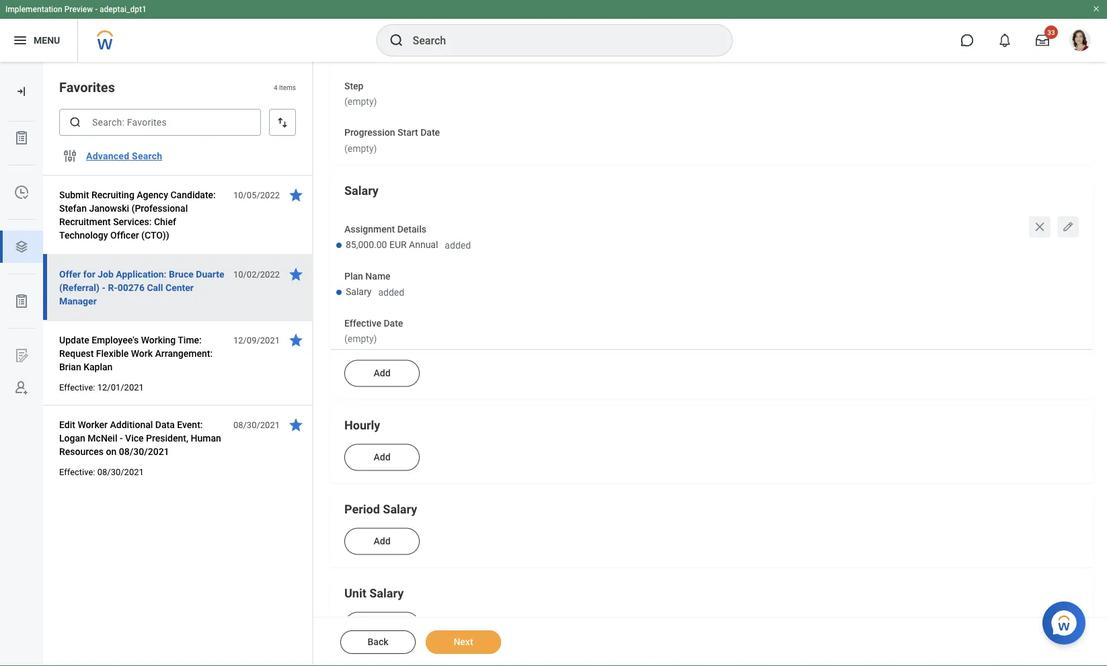 Task type: vqa. For each thing, say whether or not it's contained in the screenshot.
the fullscreen icon
no



Task type: describe. For each thing, give the bounding box(es) containing it.
item list element
[[43, 62, 313, 667]]

star image for 10/02/2022
[[288, 266, 304, 283]]

work
[[131, 348, 153, 359]]

00276
[[118, 282, 145, 293]]

menu button
[[0, 19, 78, 62]]

clock check image
[[13, 184, 30, 200]]

assignment
[[344, 224, 395, 235]]

duarte
[[196, 269, 224, 280]]

kaplan
[[84, 362, 113, 373]]

10/05/2022
[[233, 190, 280, 200]]

added inside 85,000.00 eur annual added
[[445, 240, 471, 251]]

33 button
[[1028, 26, 1058, 55]]

search image
[[388, 32, 405, 48]]

resources
[[59, 446, 104, 457]]

human
[[191, 433, 221, 444]]

implementation
[[5, 5, 62, 14]]

salary inside salary added
[[346, 287, 372, 298]]

search image
[[69, 116, 82, 129]]

technology
[[59, 230, 108, 241]]

bruce
[[169, 269, 194, 280]]

edit worker additional data event: logan mcneil - vice president, human resources on 08/30/2021 button
[[59, 417, 226, 460]]

r-
[[108, 282, 118, 293]]

star image for 10/05/2022
[[288, 187, 304, 203]]

Search Workday  search field
[[413, 26, 705, 55]]

1 (empty) from the top
[[344, 96, 377, 107]]

edit worker additional data event: logan mcneil - vice president, human resources on 08/30/2021
[[59, 419, 221, 457]]

assignment details element
[[336, 232, 471, 252]]

plan
[[344, 271, 363, 282]]

2 clipboard image from the top
[[13, 293, 30, 309]]

4
[[274, 83, 278, 91]]

‎-
[[102, 282, 106, 293]]

period
[[344, 503, 380, 517]]

star image for effective: 08/30/2021
[[288, 417, 304, 433]]

advanced
[[86, 151, 129, 162]]

add for 3rd add button from the bottom of the page
[[374, 368, 391, 379]]

details
[[397, 224, 426, 235]]

unit salary
[[344, 587, 404, 601]]

update employee's working time: request flexible work arrangement: brian kaplan
[[59, 335, 213, 373]]

date inside progression start date (empty)
[[421, 127, 440, 138]]

transformation import image
[[15, 85, 28, 98]]

(cto))
[[141, 230, 169, 241]]

2 vertical spatial 08/30/2021
[[97, 467, 144, 477]]

adeptai_dpt1
[[100, 5, 147, 14]]

12/09/2021
[[233, 335, 280, 345]]

1 add button from the top
[[344, 360, 420, 387]]

services:
[[113, 216, 152, 227]]

- inside edit worker additional data event: logan mcneil - vice president, human resources on 08/30/2021
[[120, 433, 123, 444]]

85,000.00 eur annual added
[[346, 239, 471, 251]]

plan name
[[344, 271, 391, 282]]

add button for period salary
[[344, 529, 420, 555]]

for
[[83, 269, 95, 280]]

salary up assignment
[[344, 184, 379, 198]]

salary right period
[[383, 503, 417, 517]]

implementation preview -   adeptai_dpt1
[[5, 5, 147, 14]]

on
[[106, 446, 117, 457]]

logan
[[59, 433, 85, 444]]

user plus image
[[13, 380, 30, 396]]

offer for job application: bruce duarte (referral) ‎- r-00276 call center manager button
[[59, 266, 226, 309]]

center
[[165, 282, 194, 293]]

effective: for update employee's working time: request flexible work arrangement: brian kaplan
[[59, 382, 95, 392]]

president,
[[146, 433, 188, 444]]

eur
[[389, 239, 407, 251]]

effective: 08/30/2021
[[59, 467, 144, 477]]

salary added
[[346, 287, 404, 298]]

perspective image
[[13, 239, 30, 255]]

10/02/2022
[[233, 269, 280, 279]]

step
[[344, 80, 364, 91]]

hourly
[[344, 419, 380, 433]]

85,000.00
[[346, 239, 387, 251]]

Search: Favorites text field
[[59, 109, 261, 136]]

working
[[141, 335, 176, 346]]

edit image
[[1061, 220, 1075, 234]]

items
[[279, 83, 296, 91]]

effective: 12/01/2021
[[59, 382, 144, 392]]

x image
[[1033, 220, 1047, 234]]

hourly element
[[330, 406, 1094, 483]]

application:
[[116, 269, 167, 280]]

added inside salary added
[[378, 287, 404, 298]]

period salary
[[344, 503, 417, 517]]

effective: for edit worker additional data event: logan mcneil - vice president, human resources on 08/30/2021
[[59, 467, 95, 477]]

back button
[[340, 631, 416, 654]]

effective
[[344, 318, 381, 329]]

additional
[[110, 419, 153, 431]]



Task type: locate. For each thing, give the bounding box(es) containing it.
add button inside "hourly" element
[[344, 444, 420, 471]]

star image for effective: 12/01/2021
[[288, 332, 304, 348]]

add down hourly at the bottom of the page
[[374, 452, 391, 463]]

manager
[[59, 296, 97, 307]]

1 vertical spatial date
[[384, 318, 403, 329]]

star image right 12/09/2021
[[288, 332, 304, 348]]

star image right 10/05/2022
[[288, 187, 304, 203]]

configure image
[[62, 148, 78, 164]]

chief
[[154, 216, 176, 227]]

inbox large image
[[1036, 34, 1049, 47]]

menu
[[34, 35, 60, 46]]

2 vertical spatial (empty)
[[344, 334, 377, 345]]

08/30/2021 down on
[[97, 467, 144, 477]]

justify image
[[12, 32, 28, 48]]

period salary element
[[330, 490, 1094, 568]]

start
[[398, 127, 418, 138]]

effective:
[[59, 382, 95, 392], [59, 467, 95, 477]]

(empty) inside effective date (empty)
[[344, 334, 377, 345]]

3 add from the top
[[374, 536, 391, 547]]

list
[[0, 122, 43, 404]]

preview
[[64, 5, 93, 14]]

salary right unit
[[369, 587, 404, 601]]

candidate:
[[171, 189, 216, 200]]

3 (empty) from the top
[[344, 334, 377, 345]]

0 vertical spatial 08/30/2021
[[233, 420, 280, 430]]

3 add button from the top
[[344, 529, 420, 555]]

2 add from the top
[[374, 452, 391, 463]]

effective: down the resources
[[59, 467, 95, 477]]

progression start date (empty)
[[344, 127, 440, 154]]

time:
[[178, 335, 202, 346]]

progression
[[344, 127, 395, 138]]

12/01/2021
[[97, 382, 144, 392]]

1 vertical spatial star image
[[288, 332, 304, 348]]

- right preview
[[95, 5, 98, 14]]

08/30/2021 inside edit worker additional data event: logan mcneil - vice president, human resources on 08/30/2021
[[119, 446, 169, 457]]

0 vertical spatial effective:
[[59, 382, 95, 392]]

added down name
[[378, 287, 404, 298]]

2 vertical spatial add
[[374, 536, 391, 547]]

add inside period salary element
[[374, 536, 391, 547]]

(referral)
[[59, 282, 100, 293]]

(professional
[[132, 203, 188, 214]]

2 effective: from the top
[[59, 467, 95, 477]]

add inside hourly add
[[374, 452, 391, 463]]

1 add from the top
[[374, 368, 391, 379]]

0 horizontal spatial added
[[378, 287, 404, 298]]

08/30/2021 right event:
[[233, 420, 280, 430]]

0 vertical spatial date
[[421, 127, 440, 138]]

next
[[454, 637, 473, 648]]

officer
[[110, 230, 139, 241]]

clipboard image
[[13, 130, 30, 146], [13, 293, 30, 309]]

add button down effective date (empty)
[[344, 360, 420, 387]]

1 vertical spatial (empty)
[[344, 143, 377, 154]]

2 vertical spatial add button
[[344, 529, 420, 555]]

add
[[374, 368, 391, 379], [374, 452, 391, 463], [374, 536, 391, 547]]

edit
[[59, 419, 75, 431]]

0 vertical spatial star image
[[288, 266, 304, 283]]

notifications large image
[[998, 34, 1012, 47]]

hourly add
[[344, 419, 391, 463]]

add button for hourly
[[344, 444, 420, 471]]

date inside effective date (empty)
[[384, 318, 403, 329]]

- left vice
[[120, 433, 123, 444]]

salary
[[344, 184, 379, 198], [346, 287, 372, 298], [383, 503, 417, 517], [369, 587, 404, 601]]

advanced search
[[86, 151, 162, 162]]

unit salary element
[[330, 574, 1094, 652]]

(empty) inside progression start date (empty)
[[344, 143, 377, 154]]

flexible
[[96, 348, 129, 359]]

4 items
[[274, 83, 296, 91]]

worker
[[78, 419, 108, 431]]

0 vertical spatial (empty)
[[344, 96, 377, 107]]

1 effective: from the top
[[59, 382, 95, 392]]

0 vertical spatial -
[[95, 5, 98, 14]]

add down "period salary"
[[374, 536, 391, 547]]

08/30/2021 down vice
[[119, 446, 169, 457]]

2 star image from the top
[[288, 332, 304, 348]]

1 vertical spatial add
[[374, 452, 391, 463]]

update employee's working time: request flexible work arrangement: brian kaplan button
[[59, 332, 226, 375]]

request
[[59, 348, 94, 359]]

advanced search button
[[81, 143, 168, 170]]

step (empty)
[[344, 80, 377, 107]]

star image left hourly at the bottom of the page
[[288, 417, 304, 433]]

2 add button from the top
[[344, 444, 420, 471]]

08/30/2021
[[233, 420, 280, 430], [119, 446, 169, 457], [97, 467, 144, 477]]

data
[[155, 419, 175, 431]]

1 vertical spatial added
[[378, 287, 404, 298]]

update
[[59, 335, 89, 346]]

star image right 10/02/2022
[[288, 266, 304, 283]]

employee's
[[92, 335, 139, 346]]

star image
[[288, 266, 304, 283], [288, 417, 304, 433]]

1 star image from the top
[[288, 187, 304, 203]]

event:
[[177, 419, 203, 431]]

date right start
[[421, 127, 440, 138]]

33
[[1048, 28, 1055, 36]]

2 star image from the top
[[288, 417, 304, 433]]

salary down the plan
[[346, 287, 372, 298]]

1 star image from the top
[[288, 266, 304, 283]]

date
[[421, 127, 440, 138], [384, 318, 403, 329]]

0 horizontal spatial -
[[95, 5, 98, 14]]

profile logan mcneil image
[[1070, 30, 1091, 54]]

add button down hourly at the bottom of the page
[[344, 444, 420, 471]]

call
[[147, 282, 163, 293]]

back
[[368, 637, 388, 648]]

0 horizontal spatial date
[[384, 318, 403, 329]]

unit
[[344, 587, 366, 601]]

salary element
[[330, 171, 1094, 399], [346, 284, 372, 298]]

1 vertical spatial clipboard image
[[13, 293, 30, 309]]

assignment details
[[344, 224, 426, 235]]

(empty) down progression
[[344, 143, 377, 154]]

1 vertical spatial star image
[[288, 417, 304, 433]]

job
[[98, 269, 114, 280]]

add button down "period salary"
[[344, 529, 420, 555]]

1 vertical spatial 08/30/2021
[[119, 446, 169, 457]]

submit
[[59, 189, 89, 200]]

1 horizontal spatial added
[[445, 240, 471, 251]]

add button inside period salary element
[[344, 529, 420, 555]]

(empty)
[[344, 96, 377, 107], [344, 143, 377, 154], [344, 334, 377, 345]]

0 vertical spatial star image
[[288, 187, 304, 203]]

0 vertical spatial add button
[[344, 360, 420, 387]]

favorites
[[59, 79, 115, 95]]

recruitment
[[59, 216, 111, 227]]

next button
[[426, 631, 501, 654]]

add down effective date (empty)
[[374, 368, 391, 379]]

1 vertical spatial effective:
[[59, 467, 95, 477]]

effective: down brian
[[59, 382, 95, 392]]

0 vertical spatial add
[[374, 368, 391, 379]]

search
[[132, 151, 162, 162]]

1 vertical spatial -
[[120, 433, 123, 444]]

menu banner
[[0, 0, 1107, 62]]

submit recruiting agency candidate: stefan janowski (professional recruitment services: chief technology officer (cto))
[[59, 189, 216, 241]]

vice
[[125, 433, 144, 444]]

add for add button within period salary element
[[374, 536, 391, 547]]

1 vertical spatial add button
[[344, 444, 420, 471]]

annual
[[409, 239, 438, 251]]

-
[[95, 5, 98, 14], [120, 433, 123, 444]]

arrangement:
[[155, 348, 213, 359]]

(empty) down step
[[344, 96, 377, 107]]

rename image
[[13, 348, 30, 364]]

clipboard image down perspective image on the left top of the page
[[13, 293, 30, 309]]

0 vertical spatial added
[[445, 240, 471, 251]]

close environment banner image
[[1092, 5, 1100, 13]]

mcneil
[[88, 433, 117, 444]]

janowski
[[89, 203, 129, 214]]

sort image
[[276, 116, 289, 129]]

submit recruiting agency candidate: stefan janowski (professional recruitment services: chief technology officer (cto)) button
[[59, 187, 226, 244]]

star image
[[288, 187, 304, 203], [288, 332, 304, 348]]

0 vertical spatial clipboard image
[[13, 130, 30, 146]]

recruiting
[[91, 189, 134, 200]]

1 clipboard image from the top
[[13, 130, 30, 146]]

name
[[366, 271, 391, 282]]

added right annual
[[445, 240, 471, 251]]

1 horizontal spatial -
[[120, 433, 123, 444]]

(empty) down the effective
[[344, 334, 377, 345]]

1 horizontal spatial date
[[421, 127, 440, 138]]

offer
[[59, 269, 81, 280]]

effective date (empty)
[[344, 318, 403, 345]]

- inside menu banner
[[95, 5, 98, 14]]

2 (empty) from the top
[[344, 143, 377, 154]]

brian
[[59, 362, 81, 373]]

add button
[[344, 360, 420, 387], [344, 444, 420, 471], [344, 529, 420, 555]]

date right the effective
[[384, 318, 403, 329]]

stefan
[[59, 203, 87, 214]]

added
[[445, 240, 471, 251], [378, 287, 404, 298]]

offer for job application: bruce duarte (referral) ‎- r-00276 call center manager
[[59, 269, 224, 307]]

clipboard image down transformation import icon
[[13, 130, 30, 146]]



